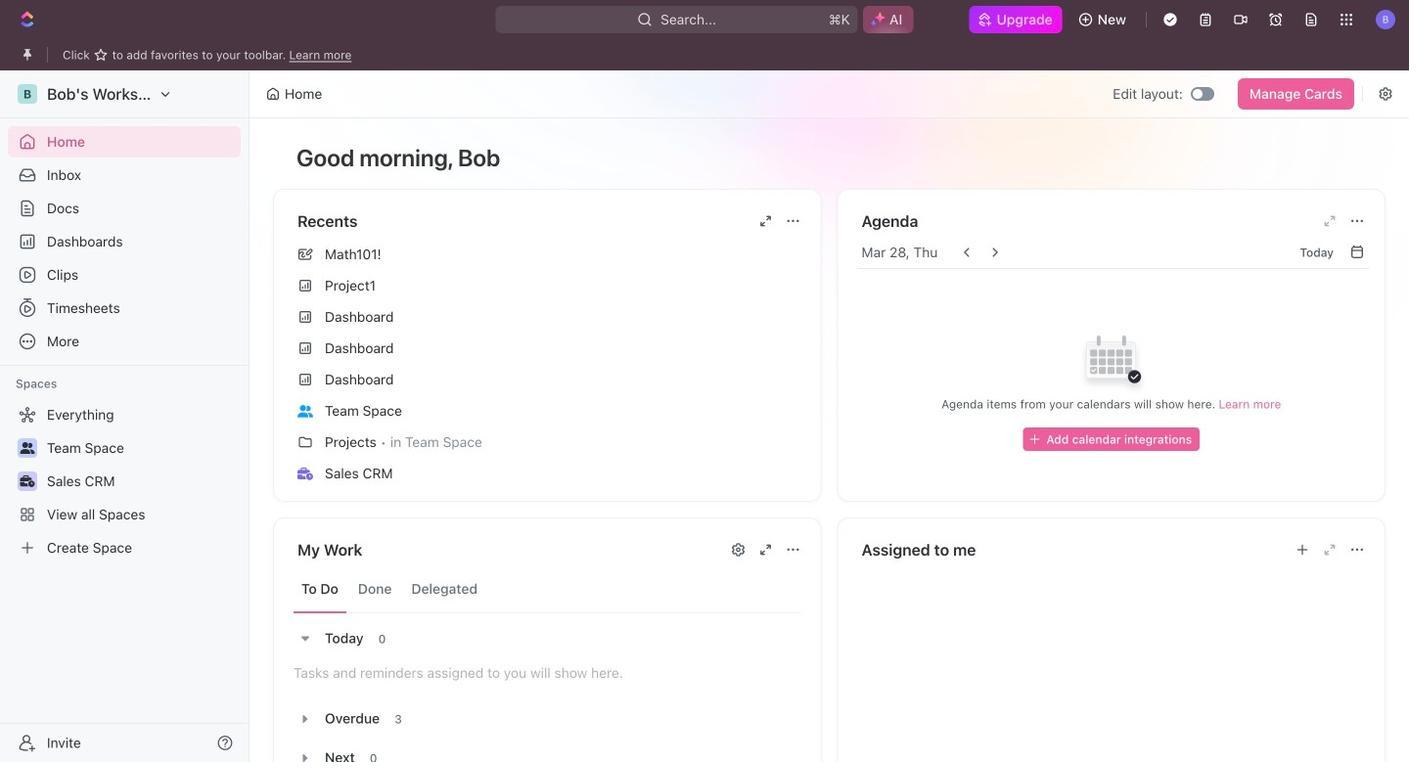 Task type: vqa. For each thing, say whether or not it's contained in the screenshot.
tab list on the bottom
yes



Task type: locate. For each thing, give the bounding box(es) containing it.
user group image up business time icon on the left
[[297, 405, 313, 417]]

business time image
[[297, 468, 313, 480]]

tab list
[[294, 566, 801, 614]]

user group image up business time image
[[20, 442, 35, 454]]

tree inside sidebar navigation
[[8, 399, 241, 564]]

user group image
[[297, 405, 313, 417], [20, 442, 35, 454]]

0 horizontal spatial user group image
[[20, 442, 35, 454]]

business time image
[[20, 476, 35, 487]]

tree
[[8, 399, 241, 564]]

1 horizontal spatial user group image
[[297, 405, 313, 417]]

1 vertical spatial user group image
[[20, 442, 35, 454]]

sidebar navigation
[[0, 70, 253, 762]]

user group image inside tree
[[20, 442, 35, 454]]



Task type: describe. For each thing, give the bounding box(es) containing it.
bob's workspace, , element
[[18, 84, 37, 104]]

0 vertical spatial user group image
[[297, 405, 313, 417]]



